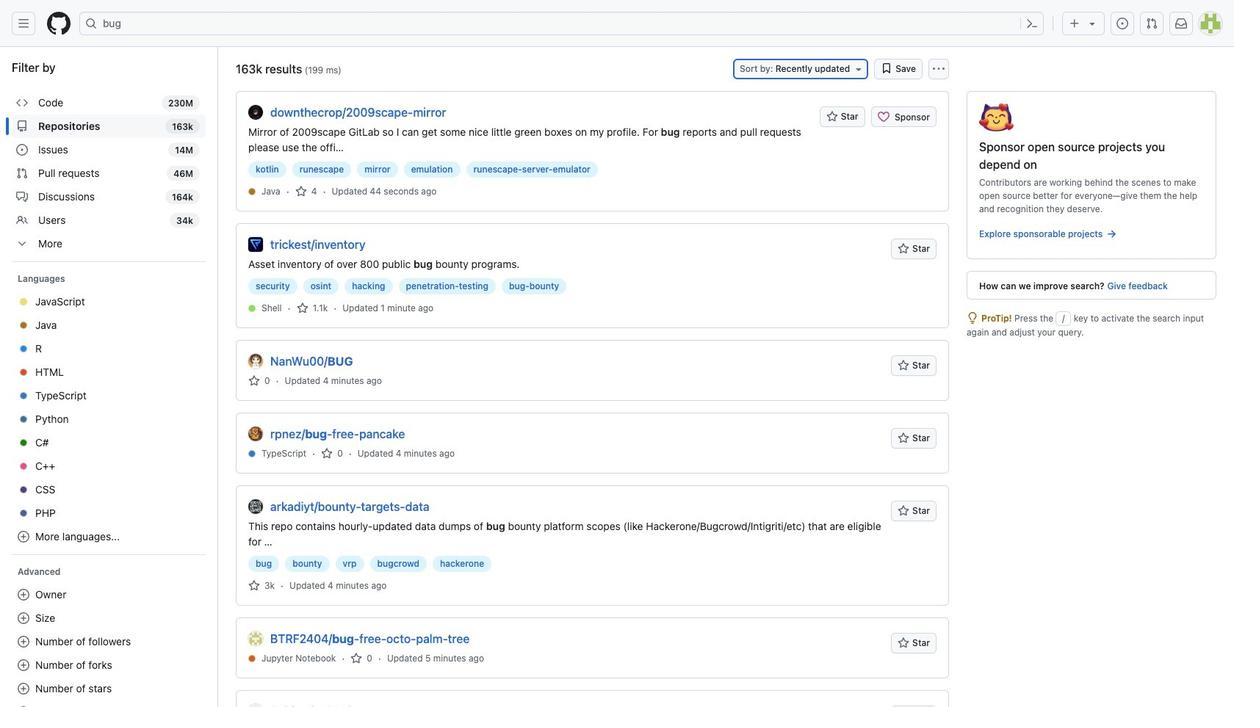 Task type: vqa. For each thing, say whether or not it's contained in the screenshot.
sc 9kayk9 0 image
yes



Task type: describe. For each thing, give the bounding box(es) containing it.
package icon image
[[979, 104, 1014, 132]]

shell language element
[[262, 302, 282, 315]]

4 plus circle image from the top
[[18, 683, 29, 695]]

open column options image
[[933, 63, 945, 75]]

java language element
[[262, 185, 280, 198]]

command palette image
[[1026, 18, 1038, 29]]

jupyter notebook language element
[[262, 652, 336, 665]]

heart image
[[878, 111, 890, 123]]

draggable pane splitter slider
[[216, 47, 220, 708]]



Task type: locate. For each thing, give the bounding box(es) containing it.
triangle down image
[[1087, 18, 1098, 29]]

3 plus circle image from the top
[[18, 660, 29, 672]]

1 plus circle image from the top
[[18, 531, 29, 543]]

2 plus circle image from the top
[[18, 613, 29, 625]]

0 vertical spatial plus circle image
[[18, 589, 29, 601]]

homepage image
[[47, 12, 71, 35]]

1 plus circle image from the top
[[18, 589, 29, 601]]

you have no unread notifications image
[[1176, 18, 1187, 29]]

git pull request image
[[1146, 18, 1158, 29]]

2 plus circle image from the top
[[18, 636, 29, 648]]

plus circle image
[[18, 589, 29, 601], [18, 613, 29, 625]]

plus circle image
[[18, 531, 29, 543], [18, 636, 29, 648], [18, 660, 29, 672], [18, 683, 29, 695]]

typescript language element
[[262, 447, 306, 460]]

issue opened image
[[1117, 18, 1129, 29]]

1 vertical spatial plus circle image
[[18, 613, 29, 625]]

sc 9kayk9 0 image
[[881, 62, 893, 74], [16, 97, 28, 109], [16, 168, 28, 179], [16, 191, 28, 203], [16, 238, 28, 250], [297, 302, 308, 314], [248, 375, 260, 387], [248, 580, 260, 592]]

region
[[0, 47, 217, 708]]

sc 9kayk9 0 image
[[16, 121, 28, 132], [16, 144, 28, 156], [295, 186, 307, 197], [16, 215, 28, 226], [1106, 229, 1118, 240], [967, 312, 979, 324], [321, 448, 333, 460], [351, 653, 362, 665]]



